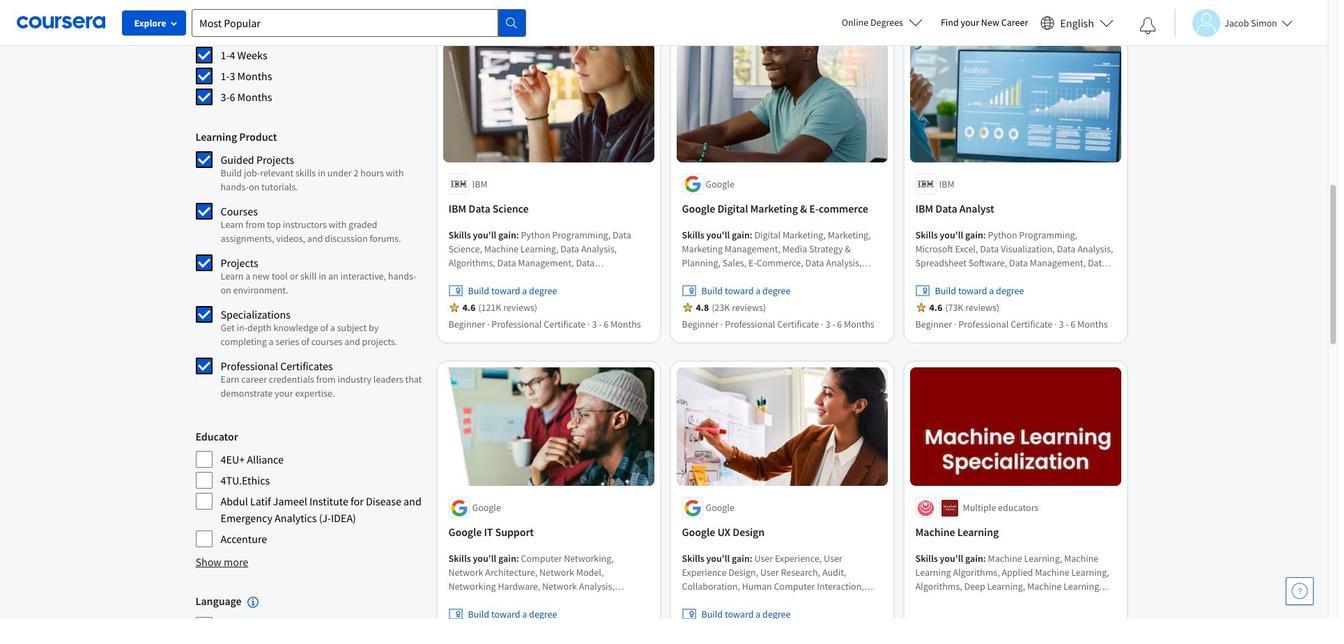 Task type: vqa. For each thing, say whether or not it's contained in the screenshot.
Health
no



Task type: locate. For each thing, give the bounding box(es) containing it.
learning up guided
[[196, 130, 237, 144]]

0 horizontal spatial data
[[469, 201, 490, 215]]

1 4.6 from the left
[[463, 301, 476, 314]]

information about this filter group image
[[247, 597, 258, 608]]

0 horizontal spatial your
[[275, 387, 293, 399]]

skills you'll gain : down 'ibm data science'
[[449, 229, 521, 241]]

on inside learn a new tool or skill in an interactive, hands- on environment.
[[221, 284, 231, 296]]

learning inside machine learning "link"
[[958, 525, 999, 539]]

gain down support
[[498, 552, 516, 565]]

skills you'll gain : down it
[[449, 552, 521, 565]]

build toward a degree up 4.8 (23k reviews)
[[702, 284, 791, 297]]

0 horizontal spatial and
[[307, 232, 323, 245]]

1 vertical spatial your
[[275, 387, 293, 399]]

2 - from the left
[[832, 318, 835, 330]]

1 vertical spatial 2
[[354, 167, 359, 179]]

of up the courses
[[320, 321, 328, 334]]

0 horizontal spatial build toward a degree
[[468, 284, 557, 297]]

professional down '4.6 (121k reviews)'
[[492, 318, 542, 330]]

design,
[[729, 566, 759, 579], [757, 594, 787, 607], [758, 608, 788, 619]]

1 horizontal spatial of
[[320, 321, 328, 334]]

1 vertical spatial in
[[319, 270, 326, 282]]

1-3 months
[[221, 69, 272, 83]]

beginner
[[449, 318, 485, 330], [682, 318, 719, 330], [916, 318, 952, 330]]

hands- down job-
[[221, 181, 249, 193]]

skills you'll gain :
[[449, 229, 521, 241], [682, 229, 755, 241], [916, 229, 988, 241], [449, 552, 521, 565], [682, 552, 755, 565], [916, 552, 988, 565]]

skills for marketing
[[682, 229, 705, 241]]

gain down 'science'
[[498, 229, 516, 241]]

build up (23k
[[702, 284, 723, 297]]

1-
[[221, 48, 230, 62], [221, 69, 230, 83]]

guided
[[221, 153, 254, 167]]

earn career credentials from industry leaders that demonstrate your expertise.
[[221, 373, 422, 399]]

·
[[487, 318, 490, 330], [588, 318, 590, 330], [721, 318, 723, 330], [821, 318, 824, 330], [954, 318, 957, 330], [1055, 318, 1057, 330]]

ibm data analyst link
[[916, 200, 1116, 217]]

2 data from the left
[[936, 201, 957, 215]]

1 vertical spatial from
[[316, 373, 336, 385]]

projects
[[256, 153, 294, 167], [221, 256, 258, 270]]

skills for support
[[449, 552, 471, 565]]

2 beginner · professional certificate · 3 - 6 months from the left
[[682, 318, 875, 330]]

reviews) for marketing
[[732, 301, 766, 314]]

0 horizontal spatial with
[[329, 218, 347, 231]]

months for google digital marketing & e-commerce
[[844, 318, 875, 330]]

2 learn from the top
[[221, 270, 244, 282]]

web
[[738, 608, 756, 619], [790, 608, 808, 619]]

by
[[369, 321, 379, 334]]

build job-relevant skills in under 2 hours with hands-on tutorials.
[[221, 167, 404, 193]]

build for google digital marketing & e-commerce
[[702, 284, 723, 297]]

3 for ibm data science
[[592, 318, 597, 330]]

skills you'll gain : down "machine learning"
[[916, 552, 988, 565]]

a up '4.6 (121k reviews)'
[[522, 284, 527, 297]]

english button
[[1035, 0, 1119, 45]]

career
[[1002, 16, 1028, 29]]

1 horizontal spatial product
[[723, 594, 755, 607]]

build toward a degree up '4.6 (121k reviews)'
[[468, 284, 557, 297]]

3 - from the left
[[1066, 318, 1069, 330]]

1 vertical spatial learn
[[221, 270, 244, 282]]

show notifications image
[[1140, 17, 1156, 34]]

2 degree from the left
[[763, 284, 791, 297]]

from up 'expertise.'
[[316, 373, 336, 385]]

a left new
[[246, 270, 250, 282]]

hands- inside build job-relevant skills in under 2 hours with hands-on tutorials.
[[221, 181, 249, 193]]

skills for analyst
[[916, 229, 938, 241]]

0 horizontal spatial degree
[[529, 284, 557, 297]]

online degrees button
[[831, 7, 934, 38]]

0 horizontal spatial beginner
[[449, 318, 485, 330]]

google it support link
[[449, 524, 649, 540]]

hands- for projects
[[388, 270, 416, 282]]

google digital marketing & e-commerce link
[[682, 200, 882, 217]]

build toward a degree up 4.6 (73k reviews) at right
[[935, 284, 1024, 297]]

6 for google digital marketing & e-commerce
[[837, 318, 842, 330]]

3
[[230, 69, 235, 83], [592, 318, 597, 330], [826, 318, 830, 330], [1059, 318, 1064, 330]]

1 · from the left
[[487, 318, 490, 330]]

build up (121k
[[468, 284, 489, 297]]

- for ibm data science
[[599, 318, 602, 330]]

1 horizontal spatial with
[[386, 167, 404, 179]]

1 reviews) from the left
[[503, 301, 538, 314]]

1 horizontal spatial certificate
[[777, 318, 819, 330]]

: for support
[[516, 552, 519, 565]]

4 · from the left
[[821, 318, 824, 330]]

ibm inside "link"
[[916, 201, 934, 215]]

4.6 (121k reviews)
[[463, 301, 538, 314]]

3 beginner from the left
[[916, 318, 952, 330]]

career
[[241, 373, 267, 385]]

beginner for google digital marketing & e-commerce
[[682, 318, 719, 330]]

1 horizontal spatial 4.6
[[930, 301, 943, 314]]

1 beginner · professional certificate · 3 - 6 months from the left
[[449, 318, 641, 330]]

reviews) right (73k
[[966, 301, 1000, 314]]

3 beginner · professional certificate · 3 - 6 months from the left
[[916, 318, 1108, 330]]

you'll for marketing
[[706, 229, 730, 241]]

build toward a degree for analyst
[[935, 284, 1024, 297]]

gain down analyst
[[966, 229, 983, 241]]

degree up 4.6 (73k reviews) at right
[[996, 284, 1024, 297]]

multiple educators
[[963, 501, 1039, 514]]

0 horizontal spatial from
[[246, 218, 265, 231]]

0 vertical spatial projects
[[256, 153, 294, 167]]

hands- inside learn a new tool or skill in an interactive, hands- on environment.
[[388, 270, 416, 282]]

you'll down "machine learning"
[[940, 552, 964, 565]]

degree up 4.8 (23k reviews)
[[763, 284, 791, 297]]

1 toward from the left
[[491, 284, 520, 297]]

beginner for ibm data analyst
[[916, 318, 952, 330]]

learning down multiple on the right bottom of the page
[[958, 525, 999, 539]]

and right disease on the left bottom
[[404, 494, 422, 508]]

and down subject
[[345, 335, 360, 348]]

product up guided projects
[[239, 130, 277, 144]]

learn a new tool or skill in an interactive, hands- on environment.
[[221, 270, 416, 296]]

reviews) right (23k
[[732, 301, 766, 314]]

product down computer
[[789, 594, 822, 607]]

0 vertical spatial in
[[318, 167, 326, 179]]

1 horizontal spatial learning
[[958, 525, 999, 539]]

on down job-
[[249, 181, 259, 193]]

0 horizontal spatial toward
[[491, 284, 520, 297]]

reviews) for science
[[503, 301, 538, 314]]

0 vertical spatial and
[[307, 232, 323, 245]]

explore button
[[122, 10, 186, 36]]

or
[[290, 270, 298, 282]]

in inside build job-relevant skills in under 2 hours with hands-on tutorials.
[[318, 167, 326, 179]]

on left environment.
[[221, 284, 231, 296]]

on inside build job-relevant skills in under 2 hours with hands-on tutorials.
[[249, 181, 259, 193]]

web down computer
[[790, 608, 808, 619]]

0 horizontal spatial reviews)
[[503, 301, 538, 314]]

professional down 4.8 (23k reviews)
[[725, 318, 775, 330]]

ibm up 'ibm data science'
[[472, 178, 488, 190]]

web right media,
[[738, 608, 756, 619]]

data left 'science'
[[469, 201, 490, 215]]

: down analyst
[[983, 229, 986, 241]]

beginner · professional certificate · 3 - 6 months for analyst
[[916, 318, 1108, 330]]

certificate
[[544, 318, 586, 330], [777, 318, 819, 330], [1011, 318, 1053, 330]]

you'll for analyst
[[940, 229, 964, 241]]

you'll down it
[[473, 552, 497, 565]]

0 vertical spatial 1-
[[221, 48, 230, 62]]

jacob
[[1225, 16, 1249, 29]]

show more
[[196, 555, 248, 569]]

from up assignments,
[[246, 218, 265, 231]]

: down support
[[516, 552, 519, 565]]

projects up tutorials.
[[256, 153, 294, 167]]

build left job-
[[221, 167, 242, 179]]

on for guided projects
[[249, 181, 259, 193]]

in-
[[237, 321, 247, 334]]

hands- right interactive,
[[388, 270, 416, 282]]

you'll down digital on the top of page
[[706, 229, 730, 241]]

1- for 3
[[221, 69, 230, 83]]

of
[[320, 321, 328, 334], [301, 335, 309, 348]]

build inside build job-relevant skills in under 2 hours with hands-on tutorials.
[[221, 167, 242, 179]]

professional for marketing
[[725, 318, 775, 330]]

you'll down ibm data analyst
[[940, 229, 964, 241]]

subject
[[337, 321, 367, 334]]

knowledge
[[273, 321, 318, 334]]

0 horizontal spatial hands-
[[221, 181, 249, 193]]

2 web from the left
[[790, 608, 808, 619]]

abdul
[[221, 494, 248, 508]]

build toward a degree
[[468, 284, 557, 297], [702, 284, 791, 297], [935, 284, 1024, 297]]

0 vertical spatial from
[[246, 218, 265, 231]]

3 · from the left
[[721, 318, 723, 330]]

with right hours
[[386, 167, 404, 179]]

6
[[230, 90, 235, 104], [604, 318, 609, 330], [837, 318, 842, 330], [1071, 318, 1076, 330]]

in
[[318, 167, 326, 179], [319, 270, 326, 282]]

experience
[[682, 566, 727, 579]]

toward up 4.8 (23k reviews)
[[725, 284, 754, 297]]

assignments,
[[221, 232, 274, 245]]

professional down completing
[[221, 359, 278, 373]]

-
[[599, 318, 602, 330], [832, 318, 835, 330], [1066, 318, 1069, 330]]

1 certificate from the left
[[544, 318, 586, 330]]

2 horizontal spatial -
[[1066, 318, 1069, 330]]

a left series
[[269, 335, 274, 348]]

(121k
[[478, 301, 501, 314]]

2 inside duration 'group'
[[269, 27, 275, 41]]

: down the marketing
[[750, 229, 753, 241]]

4.6 for ibm data science
[[463, 301, 476, 314]]

2 reviews) from the left
[[732, 301, 766, 314]]

0 horizontal spatial beginner · professional certificate · 3 - 6 months
[[449, 318, 641, 330]]

top
[[267, 218, 281, 231]]

job-
[[244, 167, 260, 179]]

skills you'll gain : for marketing
[[682, 229, 755, 241]]

skills you'll gain : down digital on the top of page
[[682, 229, 755, 241]]

4.6 left (73k
[[930, 301, 943, 314]]

learn inside learn a new tool or skill in an interactive, hands- on environment.
[[221, 270, 244, 282]]

google digital marketing & e-commerce
[[682, 201, 868, 215]]

5 · from the left
[[954, 318, 957, 330]]

2 1- from the top
[[221, 69, 230, 83]]

4.6 for ibm data analyst
[[930, 301, 943, 314]]

certificate for science
[[544, 318, 586, 330]]

2 toward from the left
[[725, 284, 754, 297]]

gain for analyst
[[966, 229, 983, 241]]

6 · from the left
[[1055, 318, 1057, 330]]

degree for science
[[529, 284, 557, 297]]

gain for science
[[498, 229, 516, 241]]

1 1- from the top
[[221, 48, 230, 62]]

4.6 left (121k
[[463, 301, 476, 314]]

2 build toward a degree from the left
[[702, 284, 791, 297]]

google it support
[[449, 525, 534, 539]]

jameel
[[273, 494, 307, 508]]

6 for ibm data science
[[604, 318, 609, 330]]

0 vertical spatial design,
[[729, 566, 759, 579]]

2 4.6 from the left
[[930, 301, 943, 314]]

gain down digital on the top of page
[[732, 229, 750, 241]]

1 vertical spatial learning
[[958, 525, 999, 539]]

beginner · professional certificate · 3 - 6 months down '4.6 (121k reviews)'
[[449, 318, 641, 330]]

1 horizontal spatial beginner · professional certificate · 3 - 6 months
[[682, 318, 875, 330]]

1 horizontal spatial your
[[961, 16, 979, 29]]

2 left hours
[[354, 167, 359, 179]]

toward for marketing
[[725, 284, 754, 297]]

degree
[[529, 284, 557, 297], [763, 284, 791, 297], [996, 284, 1024, 297]]

on for projects
[[221, 284, 231, 296]]

and down instructors
[[307, 232, 323, 245]]

1 horizontal spatial hands-
[[388, 270, 416, 282]]

you'll for science
[[473, 229, 497, 241]]

1 horizontal spatial and
[[345, 335, 360, 348]]

: down 'science'
[[516, 229, 519, 241]]

your right 'find'
[[961, 16, 979, 29]]

2 horizontal spatial toward
[[958, 284, 987, 297]]

duration group
[[196, 3, 423, 106]]

toward up '4.6 (121k reviews)'
[[491, 284, 520, 297]]

learn inside learn from top instructors with graded assignments, videos, and discussion forums.
[[221, 218, 244, 231]]

1 horizontal spatial from
[[316, 373, 336, 385]]

0 vertical spatial hands-
[[221, 181, 249, 193]]

specializations
[[221, 307, 291, 321]]

2 horizontal spatial build toward a degree
[[935, 284, 1024, 297]]

english
[[1060, 16, 1094, 30]]

1 degree from the left
[[529, 284, 557, 297]]

ibm
[[472, 178, 488, 190], [939, 178, 955, 190], [449, 201, 466, 215], [916, 201, 934, 215]]

1 vertical spatial 1-
[[221, 69, 230, 83]]

google left it
[[449, 525, 482, 539]]

skills you'll gain : down ibm data analyst
[[916, 229, 988, 241]]

google ux design
[[682, 525, 765, 539]]

2 horizontal spatial degree
[[996, 284, 1024, 297]]

in right skills on the top
[[318, 167, 326, 179]]

0 vertical spatial with
[[386, 167, 404, 179]]

0 vertical spatial 2
[[269, 27, 275, 41]]

coursera image
[[17, 11, 105, 34]]

1 vertical spatial and
[[345, 335, 360, 348]]

0 horizontal spatial on
[[221, 284, 231, 296]]

product inside group
[[239, 130, 277, 144]]

1 build toward a degree from the left
[[468, 284, 557, 297]]

0 vertical spatial of
[[320, 321, 328, 334]]

0 vertical spatial your
[[961, 16, 979, 29]]

skills you'll gain : up experience
[[682, 552, 755, 565]]

build toward a degree for marketing
[[702, 284, 791, 297]]

2 beginner from the left
[[682, 318, 719, 330]]

1 horizontal spatial degree
[[763, 284, 791, 297]]

hands-
[[221, 181, 249, 193], [388, 270, 416, 282]]

2 right than
[[269, 27, 275, 41]]

1 horizontal spatial build toward a degree
[[702, 284, 791, 297]]

professional down 4.6 (73k reviews) at right
[[959, 318, 1009, 330]]

3 reviews) from the left
[[966, 301, 1000, 314]]

beginner down (73k
[[916, 318, 952, 330]]

toward up 4.6 (73k reviews) at right
[[958, 284, 987, 297]]

1- down less
[[221, 48, 230, 62]]

learn up assignments,
[[221, 218, 244, 231]]

2 vertical spatial design,
[[758, 608, 788, 619]]

0 vertical spatial on
[[249, 181, 259, 193]]

your down credentials
[[275, 387, 293, 399]]

beginner down (121k
[[449, 318, 485, 330]]

graded
[[349, 218, 377, 231]]

None search field
[[192, 9, 526, 37]]

0 horizontal spatial product
[[239, 130, 277, 144]]

data inside "link"
[[936, 201, 957, 215]]

1 horizontal spatial reviews)
[[732, 301, 766, 314]]

1 horizontal spatial data
[[936, 201, 957, 215]]

- for ibm data analyst
[[1066, 318, 1069, 330]]

educator group
[[196, 428, 423, 548]]

online
[[842, 16, 869, 29]]

data for science
[[469, 201, 490, 215]]

reviews) for analyst
[[966, 301, 1000, 314]]

0 horizontal spatial certificate
[[544, 318, 586, 330]]

beginner · professional certificate · 3 - 6 months for science
[[449, 318, 641, 330]]

0 horizontal spatial 2
[[269, 27, 275, 41]]

1 horizontal spatial beginner
[[682, 318, 719, 330]]

2 vertical spatial and
[[404, 494, 422, 508]]

learning
[[196, 130, 237, 144], [958, 525, 999, 539]]

series
[[276, 335, 299, 348]]

0 horizontal spatial of
[[301, 335, 309, 348]]

you'll for support
[[473, 552, 497, 565]]

1- for 4
[[221, 48, 230, 62]]

2 certificate from the left
[[777, 318, 819, 330]]

0 horizontal spatial -
[[599, 318, 602, 330]]

3 for google digital marketing & e-commerce
[[826, 318, 830, 330]]

3-6 months
[[221, 90, 272, 104]]

ibm left 'science'
[[449, 201, 466, 215]]

3 build toward a degree from the left
[[935, 284, 1024, 297]]

google left digital on the top of page
[[682, 201, 715, 215]]

ibm left analyst
[[916, 201, 934, 215]]

1- up 3-
[[221, 69, 230, 83]]

and inside learn from top instructors with graded assignments, videos, and discussion forums.
[[307, 232, 323, 245]]

1 learn from the top
[[221, 218, 244, 231]]

projects.
[[362, 335, 397, 348]]

professional for science
[[492, 318, 542, 330]]

skills for science
[[449, 229, 471, 241]]

3-
[[221, 90, 230, 104]]

in left the an
[[319, 270, 326, 282]]

a up the courses
[[330, 321, 335, 334]]

0 horizontal spatial 4.6
[[463, 301, 476, 314]]

on
[[249, 181, 259, 193], [221, 284, 231, 296]]

1 beginner from the left
[[449, 318, 485, 330]]

certificates
[[280, 359, 333, 373]]

3 degree from the left
[[996, 284, 1024, 297]]

0 vertical spatial learn
[[221, 218, 244, 231]]

toward
[[491, 284, 520, 297], [725, 284, 754, 297], [958, 284, 987, 297]]

a
[[246, 270, 250, 282], [522, 284, 527, 297], [756, 284, 761, 297], [989, 284, 994, 297], [330, 321, 335, 334], [269, 335, 274, 348]]

0 vertical spatial learning
[[196, 130, 237, 144]]

degree up '4.6 (121k reviews)'
[[529, 284, 557, 297]]

reviews) right (121k
[[503, 301, 538, 314]]

0 horizontal spatial learning
[[196, 130, 237, 144]]

beginner · professional certificate · 3 - 6 months down 4.8 (23k reviews)
[[682, 318, 875, 330]]

projects down assignments,
[[221, 256, 258, 270]]

build toward a degree for science
[[468, 284, 557, 297]]

beginner · professional certificate · 3 - 6 months down 4.6 (73k reviews) at right
[[916, 318, 1108, 330]]

industry
[[338, 373, 372, 385]]

new
[[981, 16, 1000, 29]]

2 horizontal spatial reviews)
[[966, 301, 1000, 314]]

1 - from the left
[[599, 318, 602, 330]]

professional inside learning product group
[[221, 359, 278, 373]]

machine
[[916, 525, 955, 539]]

1 data from the left
[[469, 201, 490, 215]]

educator
[[196, 429, 238, 443]]

development,
[[824, 594, 881, 607]]

you'll
[[473, 229, 497, 241], [706, 229, 730, 241], [940, 229, 964, 241], [473, 552, 497, 565], [706, 552, 730, 565], [940, 552, 964, 565]]

1 horizontal spatial -
[[832, 318, 835, 330]]

beginner · professional certificate · 3 - 6 months
[[449, 318, 641, 330], [682, 318, 875, 330], [916, 318, 1108, 330]]

and
[[307, 232, 323, 245], [345, 335, 360, 348], [404, 494, 422, 508]]

6 for ibm data analyst
[[1071, 318, 1076, 330]]

beginner down the 4.8
[[682, 318, 719, 330]]

2 horizontal spatial beginner
[[916, 318, 952, 330]]

product up media,
[[723, 594, 755, 607]]

0 horizontal spatial web
[[738, 608, 756, 619]]

2 horizontal spatial certificate
[[1011, 318, 1053, 330]]

1 horizontal spatial on
[[249, 181, 259, 193]]

1 horizontal spatial toward
[[725, 284, 754, 297]]

human
[[742, 580, 772, 593]]

1 horizontal spatial web
[[790, 608, 808, 619]]

2 horizontal spatial beginner · professional certificate · 3 - 6 months
[[916, 318, 1108, 330]]

gain for support
[[498, 552, 516, 565]]

1 vertical spatial with
[[329, 218, 347, 231]]

learning product group
[[196, 128, 423, 406]]

data left analyst
[[936, 201, 957, 215]]

build up (73k
[[935, 284, 956, 297]]

3 certificate from the left
[[1011, 318, 1053, 330]]

help center image
[[1292, 583, 1308, 599]]

from inside learn from top instructors with graded assignments, videos, and discussion forums.
[[246, 218, 265, 231]]

1 horizontal spatial 2
[[354, 167, 359, 179]]

4.6
[[463, 301, 476, 314], [930, 301, 943, 314]]

2 horizontal spatial and
[[404, 494, 422, 508]]

1 vertical spatial hands-
[[388, 270, 416, 282]]

1 vertical spatial on
[[221, 284, 231, 296]]

emergency
[[221, 511, 273, 525]]

2
[[269, 27, 275, 41], [354, 167, 359, 179]]

3 toward from the left
[[958, 284, 987, 297]]

of down knowledge
[[301, 335, 309, 348]]

with up discussion
[[329, 218, 347, 231]]



Task type: describe. For each thing, give the bounding box(es) containing it.
for
[[351, 494, 364, 508]]

ibm data analyst
[[916, 201, 995, 215]]

relevant
[[260, 167, 294, 179]]

toward for analyst
[[958, 284, 987, 297]]

a inside learn a new tool or skill in an interactive, hands- on environment.
[[246, 270, 250, 282]]

hours
[[277, 27, 305, 41]]

certificate for marketing
[[777, 318, 819, 330]]

environment.
[[233, 284, 288, 296]]

1 vertical spatial of
[[301, 335, 309, 348]]

under
[[328, 167, 352, 179]]

professional certificates
[[221, 359, 333, 373]]

educators
[[998, 501, 1039, 514]]

it
[[484, 525, 493, 539]]

show more button
[[196, 553, 248, 570]]

interaction,
[[817, 580, 864, 593]]

learning inside learning product group
[[196, 130, 237, 144]]

media,
[[709, 608, 736, 619]]

ux
[[718, 525, 731, 539]]

gain for marketing
[[732, 229, 750, 241]]

4eu+ alliance
[[221, 452, 284, 466]]

accenture
[[221, 532, 267, 546]]

find your new career
[[941, 16, 1028, 29]]

forums.
[[370, 232, 401, 245]]

1 vertical spatial projects
[[221, 256, 258, 270]]

a up 4.8 (23k reviews)
[[756, 284, 761, 297]]

computer
[[774, 580, 815, 593]]

gain down "machine learning"
[[966, 552, 983, 565]]

6 inside duration 'group'
[[230, 90, 235, 104]]

(73k
[[945, 301, 964, 314]]

completing
[[221, 335, 267, 348]]

with inside learn from top instructors with graded assignments, videos, and discussion forums.
[[329, 218, 347, 231]]

audit,
[[822, 566, 847, 579]]

: for science
[[516, 229, 519, 241]]

google inside "link"
[[449, 525, 482, 539]]

professional for analyst
[[959, 318, 1009, 330]]

degree for marketing
[[763, 284, 791, 297]]

4.8 (23k reviews)
[[696, 301, 766, 314]]

discussion
[[325, 232, 368, 245]]

: for analyst
[[983, 229, 986, 241]]

alliance
[[247, 452, 284, 466]]

certificate for analyst
[[1011, 318, 1053, 330]]

4.8
[[696, 301, 709, 314]]

hands- for guided projects
[[221, 181, 249, 193]]

What do you want to learn? text field
[[192, 9, 498, 37]]

a up 4.6 (73k reviews) at right
[[989, 284, 994, 297]]

an
[[328, 270, 339, 282]]

language group
[[196, 593, 423, 619]]

find
[[941, 16, 959, 29]]

that
[[405, 373, 422, 385]]

skills you'll gain : for science
[[449, 229, 521, 241]]

beginner for ibm data science
[[449, 318, 485, 330]]

beginner · professional certificate · 3 - 6 months for marketing
[[682, 318, 875, 330]]

google up digital on the top of page
[[706, 178, 735, 190]]

skills you'll gain : for analyst
[[916, 229, 988, 241]]

science
[[493, 201, 529, 215]]

courses
[[221, 204, 258, 218]]

: for marketing
[[750, 229, 753, 241]]

and inside abdul latif jameel institute for disease and emergency analytics (j-idea)
[[404, 494, 422, 508]]

digital
[[718, 201, 748, 215]]

show
[[196, 555, 222, 569]]

months for ibm data science
[[611, 318, 641, 330]]

your inside the earn career credentials from industry leaders that demonstrate your expertise.
[[275, 387, 293, 399]]

new
[[252, 270, 270, 282]]

2 horizontal spatial product
[[789, 594, 822, 607]]

machine learning
[[916, 525, 999, 539]]

2 inside build job-relevant skills in under 2 hours with hands-on tutorials.
[[354, 167, 359, 179]]

courses
[[311, 335, 343, 348]]

weeks
[[237, 48, 267, 62]]

degrees
[[871, 16, 903, 29]]

design
[[733, 525, 765, 539]]

simon
[[1251, 16, 1278, 29]]

learn for projects
[[221, 270, 244, 282]]

idea)
[[331, 511, 356, 525]]

tool
[[272, 270, 288, 282]]

tutorials.
[[261, 181, 298, 193]]

build for ibm data analyst
[[935, 284, 956, 297]]

in inside learn a new tool or skill in an interactive, hands- on environment.
[[319, 270, 326, 282]]

user experience, user experience design, user research, audit, collaboration, human computer interaction, planning, product design, product development, social media, web design, web develop
[[682, 552, 881, 619]]

learn from top instructors with graded assignments, videos, and discussion forums.
[[221, 218, 401, 245]]

hours
[[361, 167, 384, 179]]

from inside the earn career credentials from industry leaders that demonstrate your expertise.
[[316, 373, 336, 385]]

you'll up experience
[[706, 552, 730, 565]]

planning,
[[682, 594, 721, 607]]

less
[[221, 27, 241, 41]]

- for google digital marketing & e-commerce
[[832, 318, 835, 330]]

learn for courses
[[221, 218, 244, 231]]

jacob simon button
[[1175, 9, 1293, 37]]

ibm data science
[[449, 201, 529, 215]]

2 · from the left
[[588, 318, 590, 330]]

learning product
[[196, 130, 277, 144]]

data for analyst
[[936, 201, 957, 215]]

ibm up ibm data analyst
[[939, 178, 955, 190]]

abdul latif jameel institute for disease and emergency analytics (j-idea)
[[221, 494, 422, 525]]

research,
[[781, 566, 821, 579]]

e-
[[809, 201, 819, 215]]

(23k
[[712, 301, 730, 314]]

find your new career link
[[934, 14, 1035, 31]]

1 vertical spatial design,
[[757, 594, 787, 607]]

language
[[196, 594, 242, 608]]

demonstrate
[[221, 387, 273, 399]]

support
[[495, 525, 534, 539]]

toward for science
[[491, 284, 520, 297]]

3 for ibm data analyst
[[1059, 318, 1064, 330]]

months for ibm data analyst
[[1078, 318, 1108, 330]]

gain down "design"
[[732, 552, 750, 565]]

degree for analyst
[[996, 284, 1024, 297]]

analyst
[[960, 201, 995, 215]]

jacob simon
[[1225, 16, 1278, 29]]

4eu+
[[221, 452, 245, 466]]

interactive,
[[341, 270, 386, 282]]

than
[[243, 27, 267, 41]]

expertise.
[[295, 387, 335, 399]]

skills
[[295, 167, 316, 179]]

: down "machine learning"
[[983, 552, 986, 565]]

1 web from the left
[[738, 608, 756, 619]]

build for ibm data science
[[468, 284, 489, 297]]

google up 'google ux design'
[[706, 501, 735, 514]]

online degrees
[[842, 16, 903, 29]]

experience,
[[775, 552, 822, 565]]

and inside get in-depth knowledge of a subject by completing a series of courses and projects.
[[345, 335, 360, 348]]

get
[[221, 321, 235, 334]]

disease
[[366, 494, 401, 508]]

1-4 weeks
[[221, 48, 267, 62]]

4
[[230, 48, 235, 62]]

marketing
[[750, 201, 798, 215]]

(j-
[[319, 511, 331, 525]]

skill
[[300, 270, 317, 282]]

google up it
[[472, 501, 501, 514]]

&
[[800, 201, 807, 215]]

google left ux
[[682, 525, 715, 539]]

skills you'll gain : for support
[[449, 552, 521, 565]]

: down "design"
[[750, 552, 753, 565]]

google ux design link
[[682, 524, 882, 540]]

with inside build job-relevant skills in under 2 hours with hands-on tutorials.
[[386, 167, 404, 179]]

4tu.ethics
[[221, 473, 270, 487]]

3 inside duration 'group'
[[230, 69, 235, 83]]

explore
[[134, 17, 166, 29]]

commerce
[[819, 201, 868, 215]]



